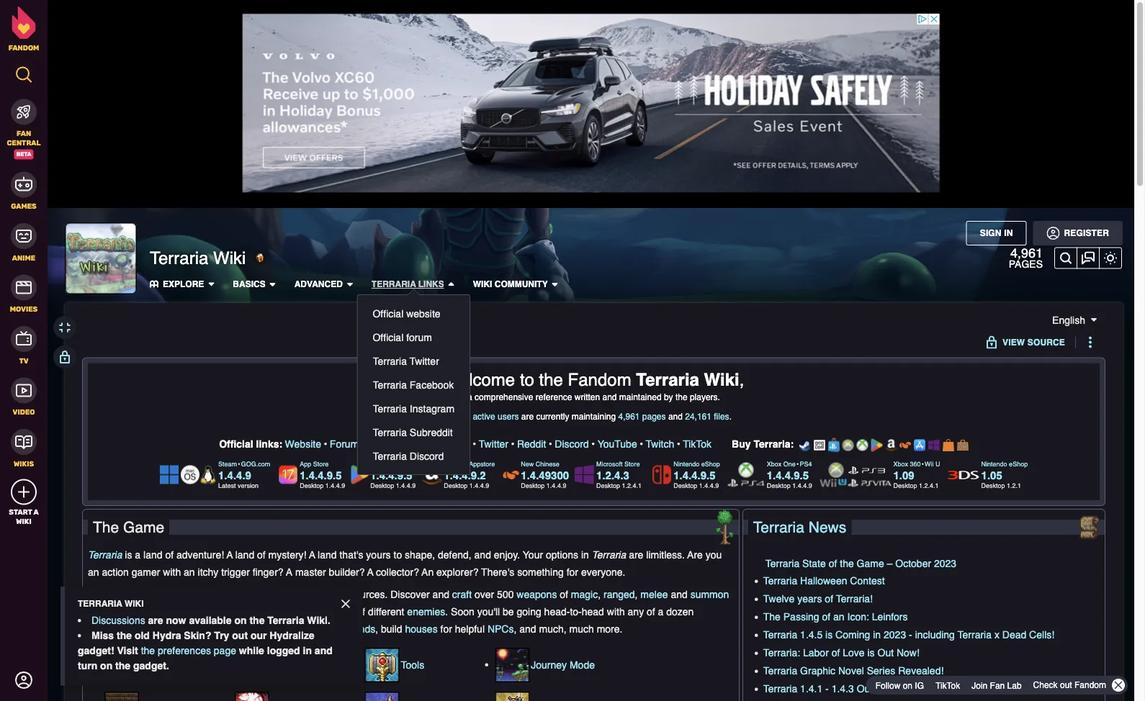 Task type: describe. For each thing, give the bounding box(es) containing it.
24,161 files
[[685, 412, 730, 422]]

desktop for amazon appstore 1.4.4.9.2 desktop 1.4.4.9
[[444, 482, 468, 490]]

explore
[[163, 279, 204, 289]]

terraria up 'action'
[[88, 550, 122, 561]]

windows image
[[160, 466, 179, 485]]

tools image
[[365, 649, 400, 683]]

0 horizontal spatial the
[[93, 519, 119, 536]]

a inside . soon you'll be going head-to-head with any of a dozen enormous
[[658, 607, 664, 618]]

0 vertical spatial tiktok link
[[683, 439, 712, 451]]

1.09
[[894, 469, 915, 482]]

collector?
[[376, 567, 419, 579]]

, up any on the right
[[635, 589, 638, 601]]

small image
[[17, 486, 30, 499]]

google play link
[[371, 461, 406, 469]]

gadget!
[[78, 645, 114, 657]]

2 horizontal spatial is
[[868, 648, 875, 659]]

ios & ipados: app store image
[[915, 440, 926, 451]]

reddit
[[517, 439, 546, 451]]

the preferences page
[[141, 645, 236, 657]]

nintendo switch image
[[653, 466, 672, 485]]

tiny image for advanced
[[346, 280, 354, 289]]

, down be
[[514, 624, 517, 635]]

new chinese 1.4.49300 desktop 1.4.4.9
[[521, 461, 569, 490]]

2 vertical spatial for
[[441, 624, 452, 635]]

1.4.4.9.5 for nintendo eshop 1.4.4.9.5 desktop 1.4.4.9
[[674, 469, 716, 482]]

• for 1.4.4.9.5
[[797, 461, 799, 468]]

tiny image right "english"
[[1090, 316, 1099, 324]]

terraria left the state
[[766, 558, 800, 570]]

a master
[[286, 567, 326, 579]]

soon
[[451, 607, 475, 618]]

1.4.4.9.5 link for xbox one • ps4 1.4.4.9.5 desktop 1.4.4.9
[[767, 469, 809, 482]]

microsoft store link
[[597, 461, 640, 469]]

gadget.
[[133, 660, 169, 672]]

store for 1.4.4.9.5
[[313, 461, 329, 469]]

tiny image for basics
[[269, 280, 277, 289]]

are limitless. are you an action gamer with an itchy trigger finger? a master builder? a collector? an explorer? there's something for everyone.
[[88, 550, 722, 579]]

1.4.4.9 for google play 1.4.4.9.5 desktop 1.4.4.9
[[396, 482, 416, 490]]

collapse image
[[1113, 680, 1126, 692]]

games
[[11, 202, 37, 211]]

advanced link
[[294, 279, 343, 290]]

1.4.49300
[[521, 469, 569, 482]]

central
[[7, 138, 41, 147]]

. inside . soon you'll be going head-to-head with any of a dozen enormous
[[446, 607, 448, 618]]

terraria left the 'news'
[[754, 519, 805, 536]]

video link
[[0, 377, 48, 417]]

discussions
[[92, 615, 145, 627]]

with inside are limitless. are you an action gamer with an itchy trigger finger? a master builder? a collector? an explorer? there's something for everyone.
[[163, 567, 181, 579]]

terraria up official website
[[372, 280, 416, 290]]

desktop: gog image
[[814, 440, 826, 451]]

store for 1.2.4.3
[[625, 461, 640, 469]]

terraria up discussions at the bottom left
[[78, 600, 122, 610]]

npcs
[[488, 624, 514, 635]]

amazon appstore link
[[444, 461, 495, 469]]

steam
[[218, 461, 237, 469]]

miss the old hydra skin? try out our hydralize gadget! visit
[[78, 630, 315, 657]]

0 vertical spatial game
[[123, 519, 164, 536]]

1.4.4.9.5 for google play 1.4.4.9.5 desktop 1.4.4.9
[[371, 469, 413, 482]]

are
[[688, 550, 703, 561]]

ps4 link
[[800, 461, 812, 469]]

1 horizontal spatial discord
[[555, 439, 589, 451]]

website link
[[285, 439, 321, 451]]

terraria down passing
[[764, 630, 798, 641]]

1.4.4.9.5 link for app store 1.4.4.9.5 desktop 1.4.4.9
[[300, 469, 342, 482]]

1 horizontal spatial twitter
[[479, 439, 509, 451]]

of up the head-
[[560, 589, 569, 601]]

skin?
[[184, 630, 211, 642]]

the left players.
[[676, 393, 688, 403]]

discord link
[[555, 439, 589, 451]]

4,961
[[1011, 246, 1043, 261]]

0 horizontal spatial terraria wiki
[[78, 600, 144, 610]]

1.4.4.9.5 for app store 1.4.4.9.5 desktop 1.4.4.9
[[300, 469, 342, 482]]

mode
[[570, 660, 595, 672]]

1 vertical spatial -
[[826, 684, 829, 695]]

1 as from the left
[[131, 607, 142, 618]]

of inside . soon you'll be going head-to-head with any of a dozen enormous
[[647, 607, 656, 618]]

currently
[[536, 412, 570, 422]]

2 vertical spatial .
[[168, 624, 170, 635]]

enjoy.
[[494, 550, 520, 561]]

getting started link
[[141, 660, 208, 672]]

follow on ig link
[[870, 678, 930, 694]]

125 active users link
[[456, 412, 519, 422]]

explorer?
[[437, 567, 479, 579]]

official links:
[[219, 439, 283, 451]]

welcome to the fandom terraria wiki , a comprehensive reference written and maintained by the players.
[[444, 370, 745, 403]]

xbox 360 image
[[829, 463, 844, 478]]

an inside terraria state of the game – october 2023 terraria halloween contest twelve years of terraria! the passing of an icon: leinfors terraria 1.4.5 is coming in 2023 - including terraria x dead cells! terraria: labor of love is out now! terraria graphic novel series revealed! terraria 1.4.1 - 1.4.3 out now on console & mobile!
[[834, 612, 845, 623]]

yours
[[366, 550, 391, 561]]

tiny image right other
[[342, 600, 350, 609]]

, down shelter,
[[204, 607, 207, 618]]

1 vertical spatial instagram
[[426, 439, 470, 451]]

desktop for new chinese 1.4.49300 desktop 1.4.4.9
[[521, 482, 545, 490]]

gog.com
[[241, 461, 270, 469]]

houses link
[[405, 624, 438, 635]]

0 horizontal spatial 2023
[[884, 630, 907, 641]]

build
[[381, 624, 403, 635]]

0 vertical spatial terraria wiki
[[150, 248, 246, 268]]

wiki inside welcome to the fandom terraria wiki , a comprehensive reference written and maintained by the players.
[[704, 370, 740, 390]]

nintendo eshop 1.4.4.9.5 desktop 1.4.4.9
[[674, 461, 720, 490]]

1 vertical spatial to
[[394, 550, 402, 561]]

4,961 pages
[[1009, 246, 1043, 270]]

linux image
[[200, 466, 216, 485]]

and up dozen
[[671, 589, 688, 601]]

nintendo 3ds, wii u, & nintendo switch: nintendo eshop uk & ir image
[[958, 440, 969, 451]]

, left build
[[376, 624, 378, 635]]

terraria up everyone.
[[592, 550, 626, 561]]

0 vertical spatial is
[[125, 550, 132, 561]]

, left ride
[[219, 624, 221, 635]]

your
[[523, 550, 543, 561]]

0 vertical spatial .
[[730, 412, 732, 422]]

terraria state of the game – october 2023 terraria halloween contest twelve years of terraria! the passing of an icon: leinfors terraria 1.4.5 is coming in 2023 - including terraria x dead cells! terraria: labor of love is out now! terraria graphic novel series revealed! terraria 1.4.1 - 1.4.3 out now on console & mobile!
[[764, 558, 1055, 695]]

view source image
[[58, 351, 71, 364]]

terraria instagram
[[373, 403, 455, 415]]

the game
[[93, 519, 164, 536]]

0 vertical spatial terraria:
[[754, 439, 794, 451]]

1 vertical spatial facebook
[[373, 439, 417, 451]]

0 vertical spatial 2023
[[935, 558, 957, 570]]

of down twelve years of terraria! link
[[823, 612, 831, 623]]

new chinese image
[[503, 471, 519, 480]]

, inside welcome to the fandom terraria wiki , a comprehensive reference written and maintained by the players.
[[740, 370, 745, 390]]

2 as from the left
[[165, 607, 175, 618]]

new chinese: taptap image
[[900, 442, 912, 449]]

different
[[368, 607, 405, 618]]

playstation 4: playstation store image
[[829, 439, 840, 453]]

0 vertical spatial tiktok
[[683, 439, 712, 451]]

head-
[[544, 607, 570, 618]]

1.2.4.1 inside xbox 360 • wii u 1.09 desktop 1.2.4.1
[[919, 482, 939, 490]]

eshop for 1.05
[[1010, 461, 1028, 469]]

out inside the miss the old hydra skin? try out our hydralize gadget! visit
[[232, 630, 248, 642]]

and inside while logged in and turn on the gadget.
[[315, 645, 333, 657]]

while logged in and turn on the gadget.
[[78, 645, 333, 672]]

getting
[[141, 660, 173, 672]]

desktop for nintendo eshop 1.05 desktop 1.2.1
[[982, 482, 1006, 490]]

everyone.
[[581, 567, 626, 579]]

1 vertical spatial out
[[1061, 681, 1073, 691]]

1 horizontal spatial in
[[582, 550, 589, 561]]

nintendo switch: nintendo eshop usa image
[[943, 440, 955, 452]]

youtube link
[[598, 439, 637, 451]]

0 horizontal spatial by
[[112, 589, 123, 601]]

1.4.4.9.5 link for nintendo eshop 1.4.4.9.5 desktop 1.4.4.9
[[674, 469, 716, 482]]

twelve years of terraria! link
[[764, 594, 873, 605]]

the up reference
[[539, 370, 563, 390]]

0 horizontal spatial for
[[263, 589, 275, 601]]

nintendo eshop 1.05 desktop 1.2.1
[[982, 461, 1028, 490]]

limitless.
[[647, 550, 685, 561]]

in
[[1005, 228, 1013, 239]]

gamer
[[132, 567, 160, 579]]

lab
[[1008, 681, 1022, 691]]

and left 24,161 files
[[669, 412, 683, 422]]

start for start a wiki
[[9, 508, 32, 517]]

desktop for google play 1.4.4.9.5 desktop 1.4.4.9
[[371, 482, 394, 490]]

a inside welcome to the fandom terraria wiki , a comprehensive reference written and maintained by the players.
[[468, 393, 473, 403]]

tiny image for wiki community
[[551, 280, 560, 289]]

1 horizontal spatial out
[[878, 648, 894, 659]]

0 horizontal spatial an
[[88, 567, 99, 579]]

and left 'craft' link
[[433, 589, 450, 601]]

nintendo eshop link for 1.4.4.9.5
[[674, 461, 720, 469]]

terraria is a land of adventure! a land of mystery! a land that's yours to shape, defend, and enjoy. your options in terraria
[[88, 550, 626, 561]]

, left find
[[280, 624, 283, 635]]

google play image
[[351, 466, 368, 485]]

check
[[1034, 681, 1058, 691]]

guide:crafting 101 image
[[104, 693, 139, 702]]

1 land from the left
[[143, 550, 162, 561]]

shape,
[[405, 550, 435, 561]]

desktop inside xbox 360 • wii u 1.09 desktop 1.2.4.1
[[894, 482, 918, 490]]

google
[[371, 461, 391, 469]]

mount
[[252, 624, 280, 635]]

wiki up 'basics' link
[[213, 248, 246, 268]]

facebook link
[[373, 439, 417, 451]]

nintendo eshop link for 1.05
[[982, 461, 1028, 469]]

terraria twitter
[[373, 356, 439, 367]]

terraria news link
[[754, 519, 847, 536]]

terraria!
[[836, 594, 873, 605]]

microsoft
[[597, 461, 623, 469]]

in inside terraria state of the game – october 2023 terraria halloween contest twelve years of terraria! the passing of an icon: leinfors terraria 1.4.5 is coming in 2023 - including terraria x dead cells! terraria: labor of love is out now! terraria graphic novel series revealed! terraria 1.4.1 - 1.4.3 out now on console & mobile!
[[874, 630, 881, 641]]

a up gamer
[[135, 550, 141, 561]]

now
[[876, 684, 897, 695]]

weapons image
[[365, 693, 400, 702]]

hydra
[[153, 630, 181, 642]]

eshop for 1.4.4.9.5
[[702, 461, 720, 469]]

1 horizontal spatial a
[[309, 550, 315, 561]]

video
[[13, 408, 35, 417]]

&
[[953, 684, 960, 695]]

xbox one: microsoft store image
[[857, 440, 869, 451]]

desktop for app store 1.4.4.9.5 desktop 1.4.4.9
[[300, 482, 324, 490]]

wiki inside start a wiki
[[16, 517, 31, 526]]

of down terraria halloween contest link
[[825, 594, 834, 605]]

playstation vita image
[[848, 480, 892, 488]]

• for 1.09
[[922, 461, 924, 468]]

official for official forum
[[373, 332, 404, 343]]

0 horizontal spatial discord
[[410, 451, 444, 462]]

the passing of an icon: leinfors link
[[764, 612, 908, 623]]

1.4.3
[[832, 684, 854, 695]]

terraria up twelve
[[764, 576, 798, 587]]

0 vertical spatial are
[[522, 412, 534, 422]]

more.
[[597, 624, 623, 635]]

1 horizontal spatial fandom
[[1075, 681, 1107, 691]]

, up head
[[598, 589, 601, 601]]

and up there's
[[475, 550, 491, 561]]

terraria down official forum
[[373, 356, 407, 367]]

playstation 3 image
[[849, 467, 886, 475]]

journey mode
[[531, 660, 595, 672]]

and up battle
[[295, 589, 312, 601]]

steam • gog.com 1.4.4.9 latest version
[[218, 461, 270, 490]]

nintendo 3ds image
[[949, 471, 980, 480]]

new chinese link
[[521, 461, 560, 469]]

our
[[251, 630, 267, 642]]

novel
[[839, 666, 865, 677]]

and inside welcome to the fandom terraria wiki , a comprehensive reference written and maintained by the players.
[[603, 393, 617, 403]]

terraria down facebook link
[[373, 451, 407, 462]]

action
[[102, 567, 129, 579]]

summon link
[[691, 589, 729, 601]]



Task type: locate. For each thing, give the bounding box(es) containing it.
0 vertical spatial out
[[232, 630, 248, 642]]

nintendo inside nintendo eshop 1.05 desktop 1.2.1
[[982, 461, 1008, 469]]

1 horizontal spatial by
[[664, 393, 673, 403]]

1.4.4.9 for amazon appstore 1.4.4.9.2 desktop 1.4.4.9
[[470, 482, 490, 490]]

nintendo for 1.05
[[982, 461, 1008, 469]]

a down the wikis
[[33, 508, 39, 517]]

of left "love"
[[832, 648, 840, 659]]

terraria up explore link
[[150, 248, 209, 268]]

and down floating
[[315, 645, 333, 657]]

the inside while logged in and turn on the gadget.
[[115, 660, 130, 672]]

1.4.4.9.5 link for google play 1.4.4.9.5 desktop 1.4.4.9
[[371, 469, 413, 482]]

1 vertical spatial are
[[629, 550, 644, 561]]

desktop down microsoft
[[597, 482, 620, 490]]

fan up central
[[17, 129, 31, 138]]

1 store from the left
[[313, 461, 329, 469]]

macos image
[[181, 466, 200, 485]]

search [ctrl-option-f] image
[[15, 66, 32, 83]]

1 horizontal spatial tiktok link
[[930, 678, 966, 694]]

builder?
[[329, 567, 365, 579]]

news
[[809, 519, 847, 536]]

terraria left x
[[958, 630, 992, 641]]

varieties,
[[88, 607, 128, 618]]

twitter down forum
[[410, 356, 439, 367]]

sign in link
[[967, 221, 1027, 246]]

register link
[[1034, 221, 1123, 246]]

english
[[1053, 315, 1086, 326]]

terraria discord
[[373, 451, 444, 462]]

1 vertical spatial by
[[112, 589, 123, 601]]

desktop for nintendo eshop 1.4.4.9.5 desktop 1.4.4.9
[[674, 482, 698, 490]]

2 horizontal spatial land
[[318, 550, 337, 561]]

terraria wiki image
[[65, 223, 137, 295]]

trigger
[[221, 567, 250, 579]]

xbox up the 1.09 link
[[894, 461, 909, 469]]

land up trigger
[[235, 550, 254, 561]]

1 horizontal spatial .
[[446, 607, 448, 618]]

of right the state
[[829, 558, 838, 570]]

to-
[[570, 607, 582, 618]]

1 horizontal spatial -
[[909, 630, 913, 641]]

0 horizontal spatial a
[[227, 550, 233, 561]]

0 horizontal spatial game
[[123, 519, 164, 536]]

nintendo inside nintendo eshop 1.4.4.9.5 desktop 1.4.4.9
[[674, 461, 700, 469]]

1 xbox from the left
[[767, 461, 782, 469]]

ranged
[[604, 589, 635, 601]]

4 1.4.4.9.5 from the left
[[767, 469, 809, 482]]

to inside and other resources. discover and craft over 500 weapons of magic , ranged , melee and summon varieties, as well as armor , and use them to battle hundreds of different enemies
[[274, 607, 282, 618]]

store inside 'microsoft store 1.2.4.3 desktop 1.2.4.1'
[[625, 461, 640, 469]]

9 desktop from the left
[[982, 482, 1006, 490]]

0 vertical spatial with
[[163, 567, 181, 579]]

xbox inside xbox one • ps4 1.4.4.9.5 desktop 1.4.4.9
[[767, 461, 782, 469]]

with down ranged link
[[607, 607, 625, 618]]

by
[[664, 393, 673, 403], [112, 589, 123, 601]]

1 vertical spatial fan
[[990, 681, 1005, 691]]

3 1.4.4.9.5 link from the left
[[674, 469, 716, 482]]

by inside welcome to the fandom terraria wiki , a comprehensive reference written and maintained by the players.
[[664, 393, 673, 403]]

2 vertical spatial to
[[274, 607, 282, 618]]

1.2.4.3
[[597, 469, 630, 482]]

0 horizontal spatial start
[[9, 508, 32, 517]]

for inside are limitless. are you an action gamer with an itchy trigger finger? a master builder? a collector? an explorer? there's something for everyone.
[[567, 567, 579, 579]]

start inside start a wiki
[[9, 508, 32, 517]]

start a wiki
[[9, 508, 39, 526]]

0 horizontal spatial tiktok
[[683, 439, 712, 451]]

the inside the miss the old hydra skin? try out our hydralize gadget! visit
[[117, 630, 132, 642]]

to
[[520, 370, 535, 390], [394, 550, 402, 561], [274, 607, 282, 618]]

1.4.4.9 inside amazon appstore 1.4.4.9.2 desktop 1.4.4.9
[[470, 482, 490, 490]]

an left "itchy"
[[184, 567, 195, 579]]

of up islands
[[357, 607, 365, 618]]

1 horizontal spatial store
[[625, 461, 640, 469]]

1 vertical spatial game
[[857, 558, 885, 570]]

any
[[628, 607, 644, 618]]

terraria discord link
[[366, 445, 461, 468]]

desktop inside xbox one • ps4 1.4.4.9.5 desktop 1.4.4.9
[[767, 482, 791, 490]]

1.2.4.1 inside 'microsoft store 1.2.4.3 desktop 1.2.4.1'
[[622, 482, 642, 490]]

1.4.4.9 inside new chinese 1.4.49300 desktop 1.4.4.9
[[547, 482, 567, 490]]

2 horizontal spatial in
[[874, 630, 881, 641]]

1.4.4.9.5 inside nintendo eshop 1.4.4.9.5 desktop 1.4.4.9
[[674, 469, 716, 482]]

is right "love"
[[868, 648, 875, 659]]

terraria: labor of love is out now! link
[[764, 648, 920, 659]]

0 vertical spatial by
[[664, 393, 673, 403]]

the up terraria link at bottom left
[[93, 519, 119, 536]]

register
[[1065, 228, 1110, 239]]

tiktok right the "ig"
[[936, 681, 961, 691]]

official up "steam" link on the bottom left of page
[[219, 439, 253, 451]]

terraria inside welcome to the fandom terraria wiki , a comprehensive reference written and maintained by the players.
[[636, 370, 700, 390]]

wikis
[[14, 460, 34, 468]]

terraria: left labor
[[764, 648, 801, 659]]

1 1.4.4.9.5 from the left
[[300, 469, 342, 482]]

try
[[214, 630, 229, 642]]

wiki left community
[[473, 280, 492, 290]]

desktop down xbox 360 link
[[894, 482, 918, 490]]

0 horizontal spatial with
[[163, 567, 181, 579]]

of up the "finger?"
[[257, 550, 266, 561]]

nintendo for 1.4.4.9.5
[[674, 461, 700, 469]]

1 vertical spatial 2023
[[884, 630, 907, 641]]

2 horizontal spatial an
[[834, 612, 845, 623]]

with inside . soon you'll be going head-to-head with any of a dozen enormous
[[607, 607, 625, 618]]

2 horizontal spatial tiny image
[[447, 280, 456, 289]]

tiny image right community
[[551, 280, 560, 289]]

1.4.4.9 for nintendo eshop 1.4.4.9.5 desktop 1.4.4.9
[[699, 482, 719, 490]]

is
[[125, 550, 132, 561], [826, 630, 833, 641], [868, 648, 875, 659]]

game up gamer
[[123, 519, 164, 536]]

android: google play image
[[872, 439, 883, 452]]

0 horizontal spatial out
[[232, 630, 248, 642]]

fandom up the written
[[568, 370, 632, 390]]

terraria up hydralize
[[268, 615, 304, 627]]

2 vertical spatial official
[[219, 439, 253, 451]]

1.05 link
[[982, 469, 1003, 482]]

3 desktop from the left
[[444, 482, 468, 490]]

steam link
[[218, 461, 237, 469]]

0 horizontal spatial out
[[857, 684, 874, 695]]

6 desktop from the left
[[674, 482, 698, 490]]

start down small image
[[9, 508, 32, 517]]

1.4.4.9 inside app store 1.4.4.9.5 desktop 1.4.4.9
[[326, 482, 345, 490]]

on inside while logged in and turn on the gadget.
[[100, 660, 113, 672]]

0 horizontal spatial •
[[238, 461, 240, 468]]

0 vertical spatial out
[[878, 648, 894, 659]]

mount link
[[252, 624, 280, 635]]

4 desktop from the left
[[521, 482, 545, 490]]

for right dig
[[263, 589, 275, 601]]

1 vertical spatial start
[[88, 589, 109, 601]]

2 • from the left
[[797, 461, 799, 468]]

3 1.4.4.9.5 from the left
[[674, 469, 716, 482]]

desktop: steam image
[[800, 440, 811, 451]]

desktop inside nintendo eshop 1.05 desktop 1.2.1
[[982, 482, 1006, 490]]

official for official links:
[[219, 439, 253, 451]]

1.4.4.9.5 right nintendo switch image
[[674, 469, 716, 482]]

2 eshop from the left
[[1010, 461, 1028, 469]]

desktop inside amazon appstore 1.4.4.9.2 desktop 1.4.4.9
[[444, 482, 468, 490]]

are
[[522, 412, 534, 422], [629, 550, 644, 561], [148, 615, 163, 627]]

1.4.4.9.5 link right nintendo switch image
[[674, 469, 716, 482]]

5 desktop from the left
[[597, 482, 620, 490]]

1.4.4.9 down appstore
[[470, 482, 490, 490]]

facebook inside 'link'
[[410, 379, 454, 391]]

twitter up appstore
[[479, 439, 509, 451]]

instagram down subreddit
[[426, 439, 470, 451]]

terraria down terraria twitter
[[373, 379, 407, 391]]

craft link
[[452, 589, 472, 601]]

desktop inside new chinese 1.4.49300 desktop 1.4.4.9
[[521, 482, 545, 490]]

nintendo up 1.05 link
[[982, 461, 1008, 469]]

other
[[315, 589, 338, 601]]

0 horizontal spatial -
[[826, 684, 829, 695]]

website
[[407, 308, 441, 320]]

fan inside 'join fan lab' link
[[990, 681, 1005, 691]]

tiny image for official website
[[447, 280, 456, 289]]

2 nintendo from the left
[[982, 461, 1008, 469]]

1 vertical spatial official
[[373, 332, 404, 343]]

terraria up terraria subreddit
[[373, 403, 407, 415]]

and down going
[[520, 624, 537, 635]]

xbox left one
[[767, 461, 782, 469]]

while
[[239, 645, 264, 657]]

store
[[313, 461, 329, 469], [625, 461, 640, 469]]

1 horizontal spatial game
[[857, 558, 885, 570]]

0 horizontal spatial as
[[131, 607, 142, 618]]

the inside terraria state of the game – october 2023 terraria halloween contest twelve years of terraria! the passing of an icon: leinfors terraria 1.4.5 is coming in 2023 - including terraria x dead cells! terraria: labor of love is out now! terraria graphic novel series revealed! terraria 1.4.1 - 1.4.3 out now on console & mobile!
[[840, 558, 854, 570]]

3 • from the left
[[922, 461, 924, 468]]

tiktok link
[[683, 439, 712, 451], [930, 678, 966, 694]]

fan inside fan central beta
[[17, 129, 31, 138]]

the inside terraria state of the game – october 2023 terraria halloween contest twelve years of terraria! the passing of an icon: leinfors terraria 1.4.5 is coming in 2023 - including terraria x dead cells! terraria: labor of love is out now! terraria graphic novel series revealed! terraria 1.4.1 - 1.4.3 out now on console & mobile!
[[764, 612, 781, 623]]

1 horizontal spatial the
[[764, 612, 781, 623]]

wiki up players.
[[704, 370, 740, 390]]

1.4.4.9 for new chinese 1.4.49300 desktop 1.4.4.9
[[547, 482, 567, 490]]

1.05
[[982, 469, 1003, 482]]

0 vertical spatial facebook
[[410, 379, 454, 391]]

enemies image
[[235, 649, 269, 683]]

guide:getting started image
[[104, 649, 139, 683]]

1 horizontal spatial xbox
[[894, 461, 909, 469]]

2023 down leinfors
[[884, 630, 907, 641]]

desktop down app store link
[[300, 482, 324, 490]]

and left the use
[[210, 607, 226, 618]]

start for start by building basic shelter, then dig for
[[88, 589, 109, 601]]

1 horizontal spatial out
[[1061, 681, 1073, 691]]

tiny image right advanced
[[346, 280, 354, 289]]

tiny image
[[150, 280, 159, 289], [207, 280, 216, 289], [447, 280, 456, 289]]

eshop up 1.2.1
[[1010, 461, 1028, 469]]

1.4.4.9 inside xbox one • ps4 1.4.4.9.5 desktop 1.4.4.9
[[793, 482, 813, 490]]

passing
[[784, 612, 820, 623]]

amazon appstore image
[[422, 465, 442, 485]]

1.4.4.9.5 inside app store 1.4.4.9.5 desktop 1.4.4.9
[[300, 469, 342, 482]]

now
[[166, 615, 186, 627]]

bosses image
[[235, 693, 269, 702]]

app
[[300, 461, 311, 469]]

official
[[373, 308, 404, 320], [373, 332, 404, 343], [219, 439, 253, 451]]

store inside app store 1.4.4.9.5 desktop 1.4.4.9
[[313, 461, 329, 469]]

1.4.4.9.2
[[444, 469, 486, 482]]

terraria left graphic
[[764, 666, 798, 677]]

sign
[[981, 228, 1002, 239]]

that's
[[340, 550, 364, 561]]

fishing link
[[189, 624, 219, 635]]

shelter,
[[189, 589, 222, 601]]

instagram inside terraria instagram link
[[410, 403, 455, 415]]

magic
[[571, 589, 598, 601]]

terraria:
[[754, 439, 794, 451], [764, 648, 801, 659]]

to right them
[[274, 607, 282, 618]]

eshop inside nintendo eshop 1.05 desktop 1.2.1
[[1010, 461, 1028, 469]]

1 horizontal spatial •
[[797, 461, 799, 468]]

in inside while logged in and turn on the gadget.
[[303, 645, 312, 657]]

terraria wiki up discussions link
[[78, 600, 144, 610]]

1.4.4.9 down play
[[396, 482, 416, 490]]

0 horizontal spatial 1.2.4.1
[[622, 482, 642, 490]]

terraria left 1.4.1
[[764, 684, 798, 695]]

2 1.4.4.9.5 link from the left
[[371, 469, 413, 482]]

2 xbox from the left
[[894, 461, 909, 469]]

terraria wiki up explore
[[150, 248, 246, 268]]

2 desktop from the left
[[371, 482, 394, 490]]

1 horizontal spatial land
[[235, 550, 254, 561]]

1 horizontal spatial nintendo eshop link
[[982, 461, 1028, 469]]

desktop for microsoft store 1.2.4.3 desktop 1.2.4.1
[[597, 482, 620, 490]]

graphic
[[801, 666, 836, 677]]

0 horizontal spatial nintendo
[[674, 461, 700, 469]]

2 store from the left
[[625, 461, 640, 469]]

7 desktop from the left
[[767, 482, 791, 490]]

out right try
[[232, 630, 248, 642]]

official for official website
[[373, 308, 404, 320]]

a left the our
[[244, 624, 249, 635]]

tree image
[[716, 510, 734, 545]]

1.2.4.3 link
[[597, 469, 630, 482]]

advanced
[[294, 280, 343, 290]]

1 vertical spatial tiktok link
[[930, 678, 966, 694]]

a up 125 active
[[468, 393, 473, 403]]

weapons link
[[517, 589, 557, 601]]

android & fire os: amazon appstore image
[[886, 440, 897, 451]]

out up series
[[878, 648, 894, 659]]

store right app
[[313, 461, 329, 469]]

1 vertical spatial with
[[607, 607, 625, 618]]

0 horizontal spatial store
[[313, 461, 329, 469]]

the up the our
[[250, 615, 265, 627]]

of left adventure!
[[165, 550, 174, 561]]

join fan lab
[[972, 681, 1022, 691]]

0 vertical spatial twitter
[[410, 356, 439, 367]]

2 land from the left
[[235, 550, 254, 561]]

out right check
[[1061, 681, 1073, 691]]

fandom
[[568, 370, 632, 390], [1075, 681, 1107, 691]]

to up collector? on the left bottom
[[394, 550, 402, 561]]

game
[[123, 519, 164, 536], [857, 558, 885, 570]]

1 vertical spatial .
[[446, 607, 448, 618]]

epilogue image
[[1080, 516, 1100, 539]]

1.2.4.1 down microsoft store link
[[622, 482, 642, 490]]

ps4
[[800, 461, 812, 469]]

xbox inside xbox 360 • wii u 1.09 desktop 1.2.4.1
[[894, 461, 909, 469]]

terraria state of the game – october 2023 link
[[766, 558, 957, 570]]

visit
[[117, 645, 138, 657]]

official up official forum
[[373, 308, 404, 320]]

desktop inside app store 1.4.4.9.5 desktop 1.4.4.9
[[300, 482, 324, 490]]

2 nintendo eshop link from the left
[[982, 461, 1028, 469]]

1.4.4.9.5 down one
[[767, 469, 809, 482]]

windows phone image
[[575, 466, 595, 485]]

with up basic
[[163, 567, 181, 579]]

2023
[[935, 558, 957, 570], [884, 630, 907, 641]]

app store 1.4.4.9.5 desktop 1.4.4.9
[[300, 461, 345, 490]]

3 land from the left
[[318, 550, 337, 561]]

an
[[422, 567, 434, 579]]

1.4.4.9.5 inside xbox one • ps4 1.4.4.9.5 desktop 1.4.4.9
[[767, 469, 809, 482]]

0 horizontal spatial xbox
[[767, 461, 782, 469]]

tiny image
[[269, 280, 277, 289], [346, 280, 354, 289], [551, 280, 560, 289], [1090, 316, 1099, 324], [342, 600, 350, 609]]

are up hydra
[[148, 615, 163, 627]]

2 1.4.4.9.5 from the left
[[371, 469, 413, 482]]

the preferences page link
[[141, 645, 236, 657]]

links
[[418, 280, 444, 290]]

0 horizontal spatial tiny image
[[150, 280, 159, 289]]

1.4.4.9.5 inside google play 1.4.4.9.5 desktop 1.4.4.9
[[371, 469, 413, 482]]

on inside terraria state of the game – october 2023 terraria halloween contest twelve years of terraria! the passing of an icon: leinfors terraria 1.4.5 is coming in 2023 - including terraria x dead cells! terraria: labor of love is out now! terraria graphic novel series revealed! terraria 1.4.1 - 1.4.3 out now on console & mobile!
[[899, 684, 911, 695]]

xbox for 1.09
[[894, 461, 909, 469]]

melee
[[641, 589, 668, 601]]

version
[[238, 482, 259, 490]]

xbox 360: xbox games store image
[[843, 440, 854, 451]]

0 horizontal spatial are
[[148, 615, 163, 627]]

0 vertical spatial -
[[909, 630, 913, 641]]

-
[[909, 630, 913, 641], [826, 684, 829, 695]]

amazon
[[444, 461, 468, 469]]

is right the 1.4.5
[[826, 630, 833, 641]]

1.4.4.9 down the chinese
[[547, 482, 567, 490]]

instagram up subreddit
[[410, 403, 455, 415]]

the up 'gadget.'
[[141, 645, 155, 657]]

hundreds
[[312, 607, 354, 618]]

xbox one image
[[739, 463, 754, 478]]

1 desktop from the left
[[300, 482, 324, 490]]

journey
[[531, 660, 567, 672]]

hydralize
[[270, 630, 315, 642]]

fan central beta
[[7, 129, 41, 158]]

• inside xbox one • ps4 1.4.4.9.5 desktop 1.4.4.9
[[797, 461, 799, 468]]

2 horizontal spatial to
[[520, 370, 535, 390]]

1 vertical spatial in
[[874, 630, 881, 641]]

1 vertical spatial twitter
[[479, 439, 509, 451]]

tiktok link right the "ig"
[[930, 678, 966, 694]]

1 1.4.4.9.5 link from the left
[[300, 469, 342, 482]]

1 horizontal spatial tiny image
[[207, 280, 216, 289]]

1.4.4.9 down steam
[[218, 469, 251, 482]]

tiny image right 'basics' link
[[269, 280, 277, 289]]

a inside are limitless. are you an action gamer with an itchy trigger finger? a master builder? a collector? an explorer? there's something for everyone.
[[367, 567, 374, 579]]

desktop
[[300, 482, 324, 490], [371, 482, 394, 490], [444, 482, 468, 490], [521, 482, 545, 490], [597, 482, 620, 490], [674, 482, 698, 490], [767, 482, 791, 490], [894, 482, 918, 490], [982, 482, 1006, 490]]

1 horizontal spatial nintendo
[[982, 461, 1008, 469]]

0 vertical spatial to
[[520, 370, 535, 390]]

playstation 4 image
[[728, 480, 765, 488]]

1 nintendo from the left
[[674, 461, 700, 469]]

wii u image
[[821, 480, 847, 488]]

the down twelve
[[764, 612, 781, 623]]

0 horizontal spatial tiktok link
[[683, 439, 712, 451]]

desktop inside 'microsoft store 1.2.4.3 desktop 1.2.4.1'
[[597, 482, 620, 490]]

game inside terraria state of the game – october 2023 terraria halloween contest twelve years of terraria! the passing of an icon: leinfors terraria 1.4.5 is coming in 2023 - including terraria x dead cells! terraria: labor of love is out now! terraria graphic novel series revealed! terraria 1.4.1 - 1.4.3 out now on console & mobile!
[[857, 558, 885, 570]]

.
[[730, 412, 732, 422], [446, 607, 448, 618], [168, 624, 170, 635]]

by up varieties,
[[112, 589, 123, 601]]

1 horizontal spatial is
[[826, 630, 833, 641]]

0 horizontal spatial fandom
[[568, 370, 632, 390]]

out left now
[[857, 684, 874, 695]]

1 vertical spatial is
[[826, 630, 833, 641]]

1 horizontal spatial as
[[165, 607, 175, 618]]

1.4.4.9 left 'google play' icon
[[326, 482, 345, 490]]

tiny image inside explore link
[[150, 280, 159, 289]]

1.4.4.9.5 link down app store link
[[300, 469, 342, 482]]

1 1.2.4.1 from the left
[[622, 482, 642, 490]]

desktop inside nintendo eshop 1.4.4.9.5 desktop 1.4.4.9
[[674, 482, 698, 490]]

enormous
[[88, 624, 133, 635]]

welcome
[[444, 370, 515, 390]]

terraria twitter link
[[366, 349, 461, 373]]

2 vertical spatial are
[[148, 615, 163, 627]]

fandom inside welcome to the fandom terraria wiki , a comprehensive reference written and maintained by the players.
[[568, 370, 632, 390]]

tiny image right links
[[447, 280, 456, 289]]

1.4.4.9 for app store 1.4.4.9.5 desktop 1.4.4.9
[[326, 482, 345, 490]]

one
[[784, 461, 796, 469]]

a inside start a wiki
[[33, 508, 39, 517]]

wii u link
[[925, 461, 941, 469]]

expert mode image
[[495, 693, 530, 702]]

1.4.4.9 inside the steam • gog.com 1.4.4.9 latest version
[[218, 469, 251, 482]]

1.2.4.1 down wii
[[919, 482, 939, 490]]

terraria up maintained
[[636, 370, 700, 390]]

fandom navigation element
[[0, 6, 48, 526]]

as left the well
[[131, 607, 142, 618]]

0 horizontal spatial nintendo eshop link
[[674, 461, 720, 469]]

windows phone: microsoft store image
[[929, 440, 940, 451]]

0 horizontal spatial land
[[143, 550, 162, 561]]

journey mode link
[[531, 660, 595, 672]]

1.2.1
[[1007, 482, 1022, 490]]

armor
[[178, 607, 204, 618]]

users
[[498, 412, 519, 422]]

terraria: inside terraria state of the game – october 2023 terraria halloween contest twelve years of terraria! the passing of an icon: leinfors terraria 1.4.5 is coming in 2023 - including terraria x dead cells! terraria: labor of love is out now! terraria graphic novel series revealed! terraria 1.4.1 - 1.4.3 out now on console & mobile!
[[764, 648, 801, 659]]

2 vertical spatial in
[[303, 645, 312, 657]]

much,
[[539, 624, 567, 635]]

1.4.4.9 inside nintendo eshop 1.4.4.9.5 desktop 1.4.4.9
[[699, 482, 719, 490]]

1 horizontal spatial with
[[607, 607, 625, 618]]

1 vertical spatial tiktok
[[936, 681, 961, 691]]

in right options on the bottom of the page
[[582, 550, 589, 561]]

0 vertical spatial instagram
[[410, 403, 455, 415]]

tiny image for basics
[[207, 280, 216, 289]]

125 active users are currently maintaining 4,961 pages and 24,161 files .
[[456, 412, 732, 422]]

1 eshop from the left
[[702, 461, 720, 469]]

expand image
[[58, 321, 71, 334]]

0 vertical spatial fan
[[17, 129, 31, 138]]

journey mode image
[[495, 649, 530, 683]]

1 horizontal spatial for
[[441, 624, 452, 635]]

0 horizontal spatial twitter
[[410, 356, 439, 367]]

1 horizontal spatial eshop
[[1010, 461, 1028, 469]]

1.4.4.9.5 down google play link
[[371, 469, 413, 482]]

8 desktop from the left
[[894, 482, 918, 490]]

facebook up terraria discord
[[373, 439, 417, 451]]

eshop inside nintendo eshop 1.4.4.9.5 desktop 1.4.4.9
[[702, 461, 720, 469]]

for down options on the bottom of the page
[[567, 567, 579, 579]]

forum
[[407, 332, 432, 343]]

by right maintained
[[664, 393, 673, 403]]

getting started
[[141, 660, 208, 672]]

0 horizontal spatial to
[[274, 607, 282, 618]]

ios & ipados image
[[279, 466, 298, 485]]

• inside xbox 360 • wii u 1.09 desktop 1.2.4.1
[[922, 461, 924, 468]]

terraria inside 'link'
[[373, 379, 407, 391]]

0 vertical spatial fandom
[[568, 370, 632, 390]]

0 horizontal spatial is
[[125, 550, 132, 561]]

basics
[[233, 280, 266, 290]]

desktop right nintendo switch image
[[674, 482, 698, 490]]

4 1.4.4.9.5 link from the left
[[767, 469, 809, 482]]

desktop inside google play 1.4.4.9.5 desktop 1.4.4.9
[[371, 482, 394, 490]]

a up trigger
[[227, 550, 233, 561]]

1.4.4.9 inside google play 1.4.4.9.5 desktop 1.4.4.9
[[396, 482, 416, 490]]

xbox for 1.4.4.9.5
[[767, 461, 782, 469]]

2 1.2.4.1 from the left
[[919, 482, 939, 490]]

1 nintendo eshop link from the left
[[674, 461, 720, 469]]

1 horizontal spatial an
[[184, 567, 195, 579]]

2 horizontal spatial a
[[367, 567, 374, 579]]

are inside are limitless. are you an action gamer with an itchy trigger finger? a master builder? a collector? an explorer? there's something for everyone.
[[629, 550, 644, 561]]

terraria up facebook link
[[373, 427, 407, 438]]

2 horizontal spatial are
[[629, 550, 644, 561]]

terraria halloween contest link
[[764, 576, 885, 587]]

find
[[286, 624, 302, 635]]

them
[[248, 607, 271, 618]]

wiki left the well
[[125, 600, 144, 610]]

• inside the steam • gog.com 1.4.4.9 latest version
[[238, 461, 240, 468]]

1 • from the left
[[238, 461, 240, 468]]

old
[[135, 630, 150, 642]]

0 horizontal spatial .
[[168, 624, 170, 635]]

page
[[214, 645, 236, 657]]

eshop left xbox one icon
[[702, 461, 720, 469]]

1 horizontal spatial tiktok
[[936, 681, 961, 691]]

in down leinfors
[[874, 630, 881, 641]]

to inside welcome to the fandom terraria wiki , a comprehensive reference written and maintained by the players.
[[520, 370, 535, 390]]



Task type: vqa. For each thing, say whether or not it's contained in the screenshot.


